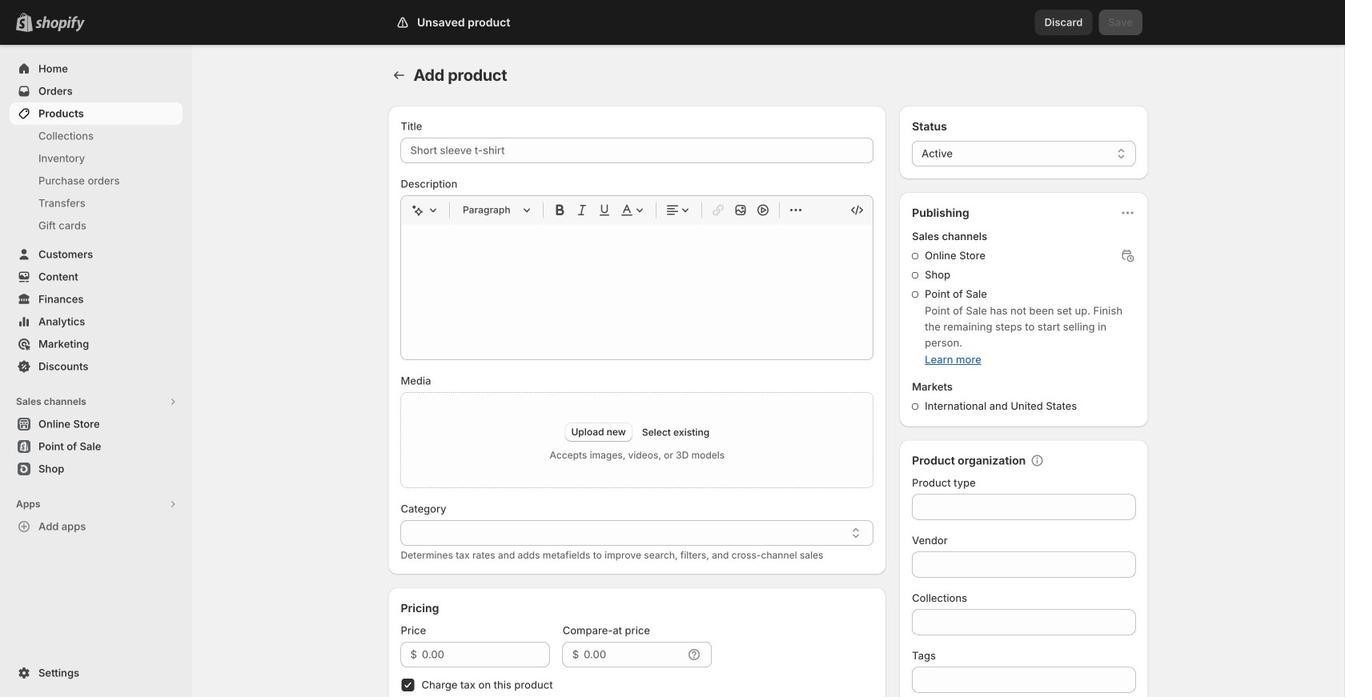 Task type: describe. For each thing, give the bounding box(es) containing it.
  text field
[[584, 643, 683, 668]]



Task type: vqa. For each thing, say whether or not it's contained in the screenshot.
rightmost  text field
yes



Task type: locate. For each thing, give the bounding box(es) containing it.
shopify image
[[35, 16, 85, 32]]

  text field
[[422, 643, 550, 668]]

Short sleeve t-shirt text field
[[401, 138, 874, 163]]

None text field
[[401, 521, 874, 546]]

None text field
[[913, 495, 1136, 520], [913, 552, 1136, 578], [913, 610, 1136, 636], [913, 668, 1136, 693], [913, 495, 1136, 520], [913, 552, 1136, 578], [913, 610, 1136, 636], [913, 668, 1136, 693]]



